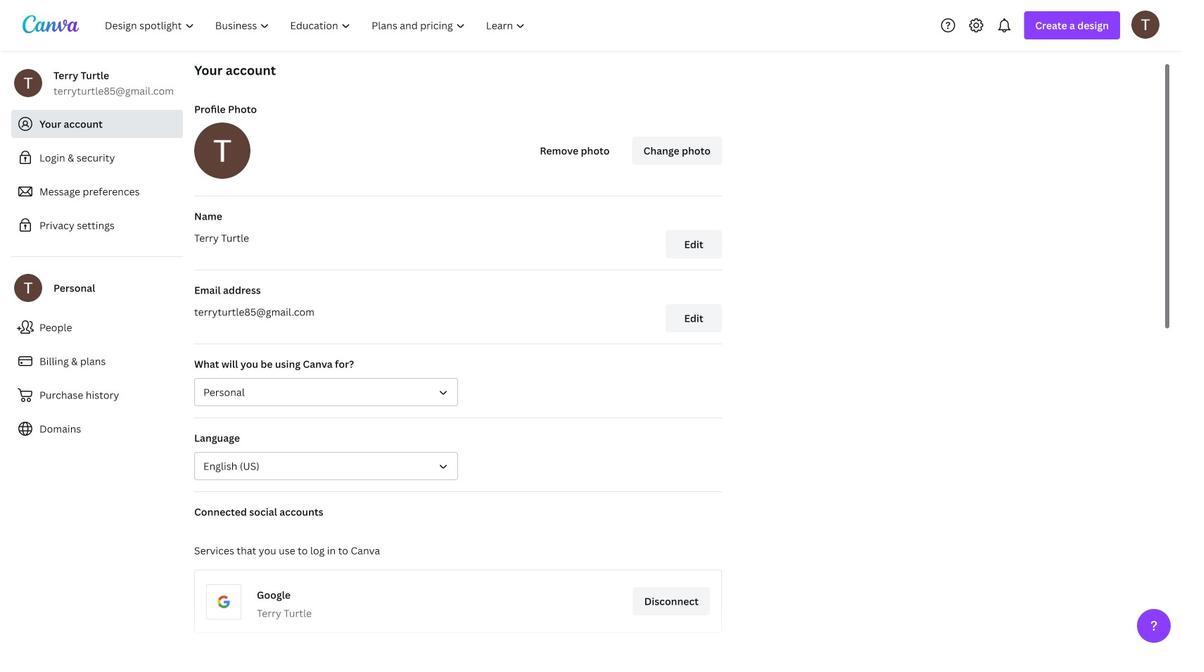 Task type: locate. For each thing, give the bounding box(es) containing it.
None button
[[194, 360, 458, 389]]

Language: English (US) button
[[194, 434, 458, 463]]

top level navigation element
[[96, 11, 537, 39]]



Task type: vqa. For each thing, say whether or not it's contained in the screenshot.
Terry Turtle image
yes



Task type: describe. For each thing, give the bounding box(es) containing it.
terry turtle image
[[1132, 10, 1160, 39]]



